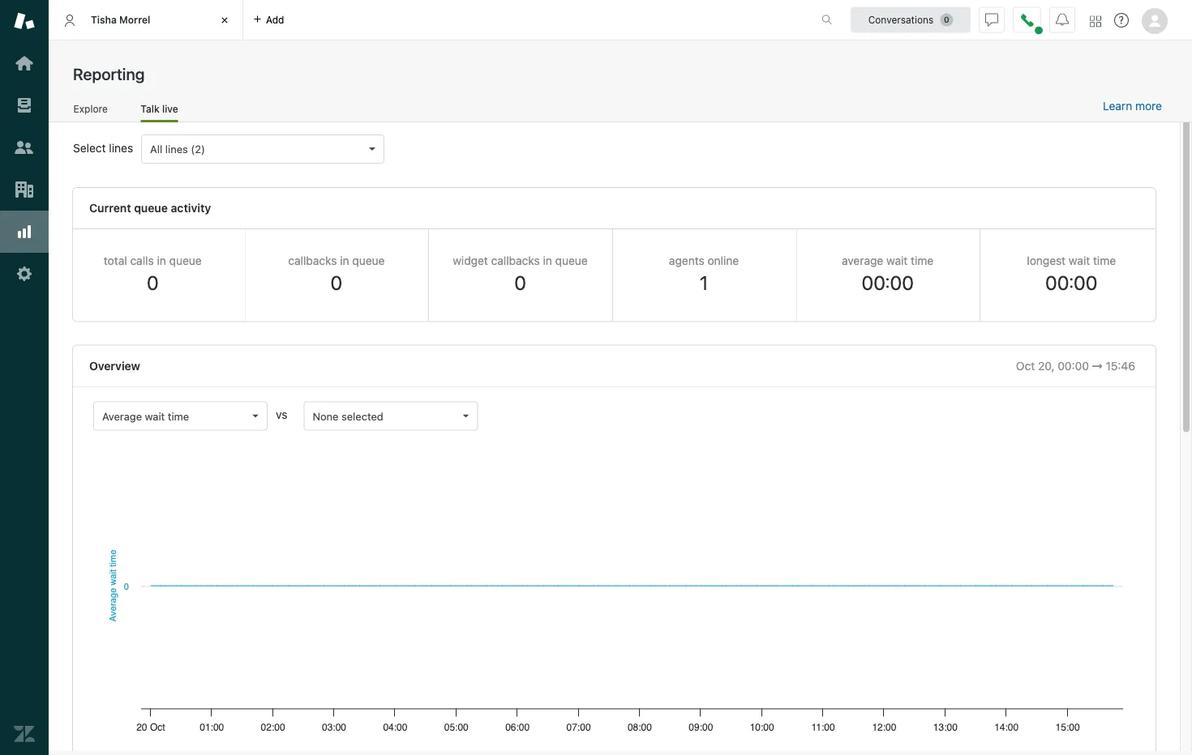 Task type: vqa. For each thing, say whether or not it's contained in the screenshot.
'NOTIFICATIONS' icon
yes



Task type: locate. For each thing, give the bounding box(es) containing it.
talk live link
[[141, 103, 178, 122]]

customers image
[[14, 137, 35, 158]]

close image
[[217, 12, 233, 28]]

admin image
[[14, 264, 35, 285]]

talk live
[[141, 103, 178, 114]]

tisha morrel tab
[[49, 0, 243, 41]]

live
[[162, 103, 178, 114]]

add
[[266, 14, 284, 26]]

learn
[[1103, 99, 1132, 113]]

learn more
[[1103, 99, 1162, 113]]

explore
[[73, 103, 108, 114]]

views image
[[14, 95, 35, 116]]

zendesk products image
[[1090, 16, 1101, 27]]

morrel
[[119, 14, 150, 25]]

conversations
[[868, 14, 934, 26]]

zendesk image
[[14, 724, 35, 745]]

more
[[1135, 99, 1162, 113]]

reporting
[[73, 64, 145, 83]]

reporting image
[[14, 221, 35, 242]]



Task type: describe. For each thing, give the bounding box(es) containing it.
tisha
[[91, 14, 117, 25]]

explore link
[[73, 103, 108, 120]]

tisha morrel
[[91, 14, 150, 25]]

talk
[[141, 103, 160, 114]]

get started image
[[14, 53, 35, 74]]

get help image
[[1114, 13, 1129, 28]]

organizations image
[[14, 179, 35, 200]]

main element
[[0, 0, 49, 756]]

add button
[[243, 0, 294, 40]]

tabs tab list
[[49, 0, 804, 41]]

learn more link
[[1103, 99, 1162, 114]]

conversations button
[[851, 7, 971, 33]]

notifications image
[[1056, 13, 1069, 26]]

zendesk support image
[[14, 11, 35, 32]]

button displays agent's chat status as invisible. image
[[985, 13, 998, 26]]



